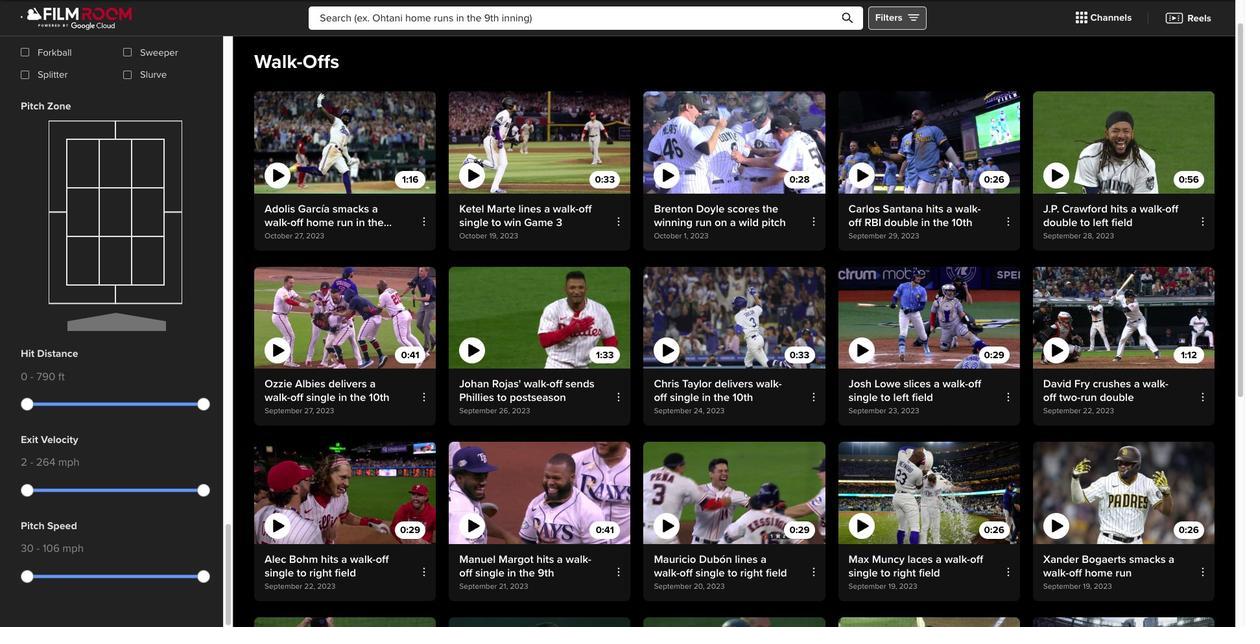 Task type: locate. For each thing, give the bounding box(es) containing it.
hits right "bohm"
[[321, 553, 338, 567]]

two-
[[1059, 391, 1081, 405]]

hits right crawford
[[1110, 202, 1128, 216]]

9th
[[538, 567, 554, 580]]

mph right 106
[[62, 542, 84, 556]]

in inside manuel margot hits a walk- off single in the 9th september 21, 2023
[[507, 567, 516, 580]]

2 vertical spatial -
[[36, 542, 40, 556]]

filters button
[[868, 6, 927, 30]]

walk- for max muncy laces a walk-off single to right field september 19, 2023
[[944, 553, 970, 567]]

1 vertical spatial mph
[[62, 542, 84, 556]]

lines inside mauricio dubón lines a walk-off single to right field september 20, 2023
[[735, 553, 758, 567]]

1 horizontal spatial 0:29
[[789, 525, 810, 536]]

0 vertical spatial mph
[[58, 456, 80, 470]]

24,
[[694, 407, 704, 416]]

a inside ketel marte lines a walk-off single to win game 3 october 19, 2023
[[544, 202, 550, 216]]

run left on
[[695, 216, 712, 229]]

run inside the adolis garcía smacks a walk-off home run in the 11th
[[337, 216, 353, 229]]

2023 down "bohm"
[[317, 582, 336, 592]]

the right the albies
[[350, 391, 366, 405]]

to inside alec bohm hits a walk-off single to right field september 22, 2023
[[297, 567, 307, 580]]

off for david fry crushes a walk- off two-run double
[[1043, 391, 1056, 405]]

field right muncy
[[919, 567, 940, 580]]

to inside mauricio dubón lines a walk-off single to right field september 20, 2023
[[728, 567, 737, 580]]

pitch left zone at the top
[[21, 100, 45, 113]]

- for 106
[[36, 542, 40, 556]]

1 vertical spatial lines
[[735, 553, 758, 567]]

a
[[372, 202, 378, 216], [544, 202, 550, 216], [946, 202, 952, 216], [1131, 202, 1137, 216], [730, 216, 736, 229], [370, 378, 376, 391], [934, 378, 940, 391], [1134, 378, 1140, 391], [341, 553, 347, 567], [557, 553, 563, 567], [761, 553, 767, 567], [936, 553, 942, 567], [1169, 553, 1175, 567]]

0 horizontal spatial right
[[309, 567, 332, 580]]

field inside alec bohm hits a walk-off single to right field september 22, 2023
[[335, 567, 356, 580]]

lines for right
[[735, 553, 758, 567]]

home for bogaerts
[[1085, 567, 1113, 580]]

1,
[[684, 231, 688, 241]]

0 horizontal spatial home
[[306, 216, 334, 229]]

the right garcía
[[368, 216, 384, 229]]

a for carlos santana hits a walk- off rbi double in the 10th september 29, 2023
[[946, 202, 952, 216]]

left
[[1093, 216, 1109, 229], [893, 391, 909, 405]]

22, inside david fry crushes a walk- off two-run double september 22, 2023
[[1083, 407, 1094, 416]]

22, down fry on the bottom of page
[[1083, 407, 1094, 416]]

adolis
[[265, 202, 295, 216]]

to inside ketel marte lines a walk-off single to win game 3 october 19, 2023
[[491, 216, 501, 229]]

2023 right 21,
[[510, 582, 528, 592]]

september left the 28,
[[1043, 231, 1081, 241]]

delivers right taylor
[[715, 378, 753, 391]]

1 horizontal spatial 10th
[[732, 391, 753, 405]]

single for ozzie albies delivers a walk-off single in the 10th
[[306, 391, 335, 405]]

mph right "264"
[[58, 456, 80, 470]]

0 vertical spatial home
[[306, 216, 334, 229]]

run
[[337, 216, 353, 229], [695, 216, 712, 229], [1081, 391, 1097, 405], [1116, 567, 1132, 580]]

1 delivers from the left
[[328, 378, 367, 391]]

2 horizontal spatial 0:29
[[984, 349, 1004, 361]]

to for j.p. crawford hits a walk-off double to left field
[[1080, 216, 1090, 229]]

field right lowe
[[912, 391, 933, 405]]

field for bohm
[[335, 567, 356, 580]]

- right 30
[[36, 542, 40, 556]]

0 horizontal spatial 19,
[[489, 231, 498, 241]]

postseason
[[510, 391, 566, 405]]

smacks inside xander bogaerts smacks a walk-off home run september 19, 2023
[[1129, 553, 1166, 567]]

1 horizontal spatial 19,
[[888, 582, 897, 592]]

slices
[[904, 378, 931, 391]]

2 horizontal spatial double
[[1100, 391, 1134, 405]]

2023 right '20,'
[[707, 582, 725, 592]]

0 vertical spatial left
[[1093, 216, 1109, 229]]

0:41 for ozzie albies delivers a walk-off single in the 10th
[[401, 349, 419, 361]]

carlos santana hits a walk- off rbi double in the 10th september 29, 2023
[[849, 202, 981, 241]]

october down adolis
[[265, 231, 293, 241]]

ozzie
[[265, 378, 292, 391]]

1 horizontal spatial home
[[1085, 567, 1113, 580]]

2023 inside mauricio dubón lines a walk-off single to right field september 20, 2023
[[707, 582, 725, 592]]

2023 right the 28,
[[1096, 231, 1114, 241]]

2023 down garcía
[[306, 231, 324, 241]]

walk- inside max muncy laces a walk-off single to right field september 19, 2023
[[944, 553, 970, 567]]

1 vertical spatial 22,
[[304, 582, 315, 592]]

september down phillies
[[459, 407, 497, 416]]

field inside max muncy laces a walk-off single to right field september 19, 2023
[[919, 567, 940, 580]]

-
[[30, 370, 34, 384], [30, 456, 33, 470], [36, 542, 40, 556]]

the right taylor
[[714, 391, 730, 405]]

0 vertical spatial lines
[[518, 202, 541, 216]]

lowe
[[874, 378, 901, 391]]

walk- inside manuel margot hits a walk- off single in the 9th september 21, 2023
[[566, 553, 591, 567]]

1:33
[[596, 349, 614, 361]]

walk- for alec bohm hits a walk-off single to right field september 22, 2023
[[350, 553, 376, 567]]

off inside manuel margot hits a walk- off single in the 9th september 21, 2023
[[459, 567, 472, 580]]

pitch for pitch speed
[[21, 520, 45, 533]]

september inside max muncy laces a walk-off single to right field september 19, 2023
[[849, 582, 886, 592]]

0 horizontal spatial 0:33
[[595, 174, 615, 186]]

1:12
[[1181, 349, 1197, 361]]

max muncy's walk-off single image
[[838, 442, 1020, 545]]

0 vertical spatial smacks
[[333, 202, 369, 216]]

walk- inside alec bohm hits a walk-off single to right field september 22, 2023
[[350, 553, 376, 567]]

1 october from the left
[[265, 231, 293, 241]]

to inside j.p. crawford hits a walk-off double to left field september 28, 2023
[[1080, 216, 1090, 229]]

single inside ozzie albies delivers a walk-off single in the 10th september 27, 2023
[[306, 391, 335, 405]]

right right max at right
[[893, 567, 916, 580]]

a for ozzie albies delivers a walk-off single in the 10th september 27, 2023
[[370, 378, 376, 391]]

the left 9th
[[519, 567, 535, 580]]

0 horizontal spatial 0:29
[[400, 525, 420, 536]]

walk-
[[254, 50, 303, 74]]

ketel marte lines a walk-off single to win game 3 october 19, 2023
[[459, 202, 592, 241]]

rojas'
[[492, 378, 521, 391]]

home
[[306, 216, 334, 229], [1085, 567, 1113, 580]]

to right max at right
[[881, 567, 891, 580]]

1:16
[[402, 174, 418, 186]]

10th
[[952, 216, 972, 229], [369, 391, 390, 405], [732, 391, 753, 405]]

right inside mauricio dubón lines a walk-off single to right field september 20, 2023
[[740, 567, 763, 580]]

off inside josh lowe slices a walk-off single to left field september 23, 2023
[[968, 378, 981, 391]]

26,
[[499, 407, 510, 416]]

game
[[524, 216, 553, 229]]

2023 inside alec bohm hits a walk-off single to right field september 22, 2023
[[317, 582, 336, 592]]

cedric mullins' walk-off sac fly image
[[449, 618, 631, 628]]

september inside the carlos santana hits a walk- off rbi double in the 10th september 29, 2023
[[849, 231, 886, 241]]

home up october 27, 2023
[[306, 216, 334, 229]]

a for alec bohm hits a walk-off single to right field september 22, 2023
[[341, 553, 347, 567]]

off inside alec bohm hits a walk-off single to right field september 22, 2023
[[376, 553, 389, 567]]

20,
[[694, 582, 705, 592]]

0 horizontal spatial lines
[[518, 202, 541, 216]]

smacks inside the adolis garcía smacks a walk-off home run in the 11th
[[333, 202, 369, 216]]

run right garcía
[[337, 216, 353, 229]]

3 right from the left
[[893, 567, 916, 580]]

walk- inside johan rojas' walk-off sends phillies to postseason september 26, 2023
[[524, 378, 549, 391]]

2 delivers from the left
[[715, 378, 753, 391]]

smacks right bogaerts
[[1129, 553, 1166, 567]]

19, down marte
[[489, 231, 498, 241]]

left for lowe
[[893, 391, 909, 405]]

1 right from the left
[[309, 567, 332, 580]]

2 pitch from the top
[[21, 520, 45, 533]]

- right 2
[[30, 456, 33, 470]]

a inside brenton doyle scores the winning run on a wild pitch october 1, 2023
[[730, 216, 736, 229]]

1 vertical spatial 27,
[[304, 407, 314, 416]]

0 horizontal spatial 10th
[[369, 391, 390, 405]]

walk- for carlos santana hits a walk- off rbi double in the 10th september 29, 2023
[[955, 202, 981, 216]]

single inside ketel marte lines a walk-off single to win game 3 october 19, 2023
[[459, 216, 489, 229]]

2023 down bogaerts
[[1094, 582, 1112, 592]]

lines right marte
[[518, 202, 541, 216]]

off for carlos santana hits a walk- off rbi double in the 10th
[[849, 216, 862, 229]]

- for 790
[[30, 370, 34, 384]]

ozzie albies' walk-off single image
[[254, 267, 436, 369]]

delivers inside ozzie albies delivers a walk-off single in the 10th september 27, 2023
[[328, 378, 367, 391]]

0:41 for manuel margot hits a walk- off single in the 9th
[[596, 525, 614, 536]]

hits inside manuel margot hits a walk- off single in the 9th september 21, 2023
[[536, 553, 554, 567]]

1 horizontal spatial delivers
[[715, 378, 753, 391]]

field inside mauricio dubón lines a walk-off single to right field september 20, 2023
[[766, 567, 787, 580]]

field for dubón
[[766, 567, 787, 580]]

off
[[579, 202, 592, 216], [1165, 202, 1178, 216], [290, 216, 303, 229], [849, 216, 862, 229], [549, 378, 563, 391], [968, 378, 981, 391], [290, 391, 303, 405], [654, 391, 667, 405], [1043, 391, 1056, 405], [376, 553, 389, 567], [970, 553, 983, 567], [459, 567, 472, 580], [680, 567, 693, 580], [1069, 567, 1082, 580]]

a inside alec bohm hits a walk-off single to right field september 22, 2023
[[341, 553, 347, 567]]

run up whit merrifield's walk-off single image
[[1116, 567, 1132, 580]]

in inside the adolis garcía smacks a walk-off home run in the 11th
[[356, 216, 365, 229]]

run right 'david' on the bottom right of the page
[[1081, 391, 1097, 405]]

0 horizontal spatial delivers
[[328, 378, 367, 391]]

lines inside ketel marte lines a walk-off single to win game 3 october 19, 2023
[[518, 202, 541, 216]]

phillies
[[459, 391, 494, 405]]

october inside ketel marte lines a walk-off single to win game 3 october 19, 2023
[[459, 231, 487, 241]]

field right dubón
[[766, 567, 787, 580]]

in right rbi
[[921, 216, 930, 229]]

field right crawford
[[1111, 216, 1133, 229]]

fry's walk-off two-run double image
[[1033, 267, 1215, 369]]

velocity
[[41, 434, 78, 447]]

in up 24,
[[702, 391, 711, 405]]

1 vertical spatial 0:33
[[790, 349, 810, 361]]

september left 24,
[[654, 407, 692, 416]]

smacks right garcía
[[333, 202, 369, 216]]

september down alec
[[265, 582, 302, 592]]

1 horizontal spatial lines
[[735, 553, 758, 567]]

september down ozzie
[[265, 407, 302, 416]]

laces
[[908, 553, 933, 567]]

0 vertical spatial 0:41
[[401, 349, 419, 361]]

23,
[[888, 407, 899, 416]]

off inside max muncy laces a walk-off single to right field september 19, 2023
[[970, 553, 983, 567]]

home right xander
[[1085, 567, 1113, 580]]

790
[[36, 370, 55, 384]]

0:26 for carlos santana hits a walk- off rbi double in the 10th
[[984, 174, 1004, 186]]

264
[[36, 456, 55, 470]]

september left 21,
[[459, 582, 497, 592]]

the right 'santana'
[[933, 216, 949, 229]]

to up the 28,
[[1080, 216, 1090, 229]]

offs
[[303, 50, 339, 74]]

single
[[459, 216, 489, 229], [306, 391, 335, 405], [670, 391, 699, 405], [849, 391, 878, 405], [265, 567, 294, 580], [475, 567, 504, 580], [696, 567, 725, 580], [849, 567, 878, 580]]

walk- inside ozzie albies delivers a walk-off single in the 10th september 27, 2023
[[265, 391, 290, 405]]

hits inside j.p. crawford hits a walk-off double to left field september 28, 2023
[[1110, 202, 1128, 216]]

right for hits
[[309, 567, 332, 580]]

1 horizontal spatial double
[[1043, 216, 1077, 229]]

lines right dubón
[[735, 553, 758, 567]]

moreno's walk-off single image
[[838, 618, 1020, 628]]

walk- for david fry crushes a walk- off two-run double september 22, 2023
[[1143, 378, 1168, 391]]

in
[[356, 216, 365, 229], [921, 216, 930, 229], [338, 391, 347, 405], [702, 391, 711, 405], [507, 567, 516, 580]]

1 horizontal spatial 0:33
[[790, 349, 810, 361]]

lines
[[518, 202, 541, 216], [735, 553, 758, 567]]

2023 right 24,
[[706, 407, 725, 416]]

1 vertical spatial -
[[30, 456, 33, 470]]

0 horizontal spatial 22,
[[304, 582, 315, 592]]

october
[[265, 231, 293, 241], [459, 231, 487, 241], [654, 231, 682, 241]]

mph
[[58, 456, 80, 470], [62, 542, 84, 556]]

a for j.p. crawford hits a walk-off double to left field september 28, 2023
[[1131, 202, 1137, 216]]

september left 23,
[[849, 407, 886, 416]]

smacks for garcía
[[333, 202, 369, 216]]

0:29 for alec bohm hits a walk-off single to right field
[[400, 525, 420, 536]]

1 horizontal spatial 22,
[[1083, 407, 1094, 416]]

left for crawford
[[1093, 216, 1109, 229]]

run for xander
[[1116, 567, 1132, 580]]

xander bogaerts smacks a walk-off home run september 19, 2023
[[1043, 553, 1175, 592]]

on
[[715, 216, 727, 229]]

filters
[[875, 12, 903, 24]]

0:29
[[984, 349, 1004, 361], [400, 525, 420, 536], [789, 525, 810, 536]]

matt chapman walks it off image
[[644, 618, 825, 628]]

to
[[491, 216, 501, 229], [1080, 216, 1090, 229], [497, 391, 507, 405], [881, 391, 891, 405], [297, 567, 307, 580], [728, 567, 737, 580], [881, 567, 891, 580]]

2023 down win
[[500, 231, 518, 241]]

splitter
[[38, 69, 68, 81]]

1 vertical spatial pitch
[[21, 520, 45, 533]]

19, down muncy
[[888, 582, 897, 592]]

double inside j.p. crawford hits a walk-off double to left field september 28, 2023
[[1043, 216, 1077, 229]]

off inside mauricio dubón lines a walk-off single to right field september 20, 2023
[[680, 567, 693, 580]]

october down winning
[[654, 231, 682, 241]]

2023 inside the chris taylor delivers walk- off single in the 10th september 24, 2023
[[706, 407, 725, 416]]

hits for right
[[321, 553, 338, 567]]

left inside josh lowe slices a walk-off single to left field september 23, 2023
[[893, 391, 909, 405]]

double inside the carlos santana hits a walk- off rbi double in the 10th september 29, 2023
[[884, 216, 918, 229]]

11th
[[265, 229, 283, 243]]

1 vertical spatial smacks
[[1129, 553, 1166, 567]]

2023 down "crushes"
[[1096, 407, 1114, 416]]

david fry crushes a walk- off two-run double september 22, 2023
[[1043, 378, 1168, 416]]

in right garcía
[[356, 216, 365, 229]]

hits right 'santana'
[[926, 202, 944, 216]]

1 horizontal spatial smacks
[[1129, 553, 1166, 567]]

off inside xander bogaerts smacks a walk-off home run september 19, 2023
[[1069, 567, 1082, 580]]

right right alec
[[309, 567, 332, 580]]

single for josh lowe slices a walk-off single to left field
[[849, 391, 878, 405]]

to for josh lowe slices a walk-off single to left field
[[881, 391, 891, 405]]

walk- inside the carlos santana hits a walk- off rbi double in the 10th september 29, 2023
[[955, 202, 981, 216]]

22, down "bohm"
[[304, 582, 315, 592]]

2 right from the left
[[740, 567, 763, 580]]

winning
[[654, 216, 693, 229]]

19, inside max muncy laces a walk-off single to right field september 19, 2023
[[888, 582, 897, 592]]

left up 23,
[[893, 391, 909, 405]]

home inside xander bogaerts smacks a walk-off home run september 19, 2023
[[1085, 567, 1113, 580]]

double inside david fry crushes a walk- off two-run double september 22, 2023
[[1100, 391, 1134, 405]]

walk- for xander bogaerts smacks a walk-off home run september 19, 2023
[[1043, 567, 1069, 580]]

2023 inside manuel margot hits a walk- off single in the 9th september 21, 2023
[[510, 582, 528, 592]]

josh lowe slices a walk-off single to left field september 23, 2023
[[849, 378, 981, 416]]

carlos
[[849, 202, 880, 216]]

right
[[309, 567, 332, 580], [740, 567, 763, 580], [893, 567, 916, 580]]

0 horizontal spatial left
[[893, 391, 909, 405]]

2023 right 23,
[[901, 407, 919, 416]]

19,
[[489, 231, 498, 241], [888, 582, 897, 592], [1083, 582, 1092, 592]]

delivers right the albies
[[328, 378, 367, 391]]

september down two-
[[1043, 407, 1081, 416]]

0 vertical spatial 22,
[[1083, 407, 1094, 416]]

0 vertical spatial pitch
[[21, 100, 45, 113]]

a inside david fry crushes a walk- off two-run double september 22, 2023
[[1134, 378, 1140, 391]]

2023 inside brenton doyle scores the winning run on a wild pitch october 1, 2023
[[690, 231, 709, 241]]

manuel margot's walk-off single image
[[449, 442, 631, 545]]

2 horizontal spatial 10th
[[952, 216, 972, 229]]

1 vertical spatial left
[[893, 391, 909, 405]]

0 horizontal spatial 0:41
[[401, 349, 419, 361]]

19, down bogaerts
[[1083, 582, 1092, 592]]

run inside xander bogaerts smacks a walk-off home run september 19, 2023
[[1116, 567, 1132, 580]]

in up 21,
[[507, 567, 516, 580]]

0 vertical spatial 0:33
[[595, 174, 615, 186]]

2 horizontal spatial 19,
[[1083, 582, 1092, 592]]

30
[[21, 542, 34, 556]]

october inside brenton doyle scores the winning run on a wild pitch october 1, 2023
[[654, 231, 682, 241]]

2023 right 29,
[[901, 231, 919, 241]]

in inside the chris taylor delivers walk- off single in the 10th september 24, 2023
[[702, 391, 711, 405]]

2023 down laces
[[899, 582, 917, 592]]

sends
[[565, 378, 595, 391]]

run for david
[[1081, 391, 1097, 405]]

3 october from the left
[[654, 231, 682, 241]]

a for ketel marte lines a walk-off single to win game 3 october 19, 2023
[[544, 202, 550, 216]]

home for garcía
[[306, 216, 334, 229]]

1 horizontal spatial october
[[459, 231, 487, 241]]

forkball
[[38, 47, 72, 58]]

garcía
[[298, 202, 330, 216]]

2 horizontal spatial right
[[893, 567, 916, 580]]

chris
[[654, 378, 679, 391]]

0:26 for xander bogaerts smacks a walk-off home run
[[1179, 525, 1199, 536]]

off for mauricio dubón lines a walk-off single to right field
[[680, 567, 693, 580]]

27, right the "11th" on the top of page
[[295, 231, 304, 241]]

30 - 106 mph
[[21, 542, 84, 556]]

right inside alec bohm hits a walk-off single to right field september 22, 2023
[[309, 567, 332, 580]]

bohm
[[289, 553, 318, 567]]

to up 26,
[[497, 391, 507, 405]]

single for ketel marte lines a walk-off single to win game 3
[[459, 216, 489, 229]]

walk- inside mauricio dubón lines a walk-off single to right field september 20, 2023
[[654, 567, 680, 580]]

0 vertical spatial -
[[30, 370, 34, 384]]

to up 'matt chapman walks it off' image
[[728, 567, 737, 580]]

to left win
[[491, 216, 501, 229]]

delivers inside the chris taylor delivers walk- off single in the 10th september 24, 2023
[[715, 378, 753, 391]]

22, inside alec bohm hits a walk-off single to right field september 22, 2023
[[304, 582, 315, 592]]

a inside xander bogaerts smacks a walk-off home run september 19, 2023
[[1169, 553, 1175, 567]]

pitch for pitch zone
[[21, 100, 45, 113]]

september down max at right
[[849, 582, 886, 592]]

off inside j.p. crawford hits a walk-off double to left field september 28, 2023
[[1165, 202, 1178, 216]]

field right "bohm"
[[335, 567, 356, 580]]

2 october from the left
[[459, 231, 487, 241]]

to inside josh lowe slices a walk-off single to left field september 23, 2023
[[881, 391, 891, 405]]

reels button
[[1155, 4, 1221, 31]]

0
[[21, 370, 27, 384]]

hits inside the carlos santana hits a walk- off rbi double in the 10th september 29, 2023
[[926, 202, 944, 216]]

2023 right 26,
[[512, 407, 530, 416]]

left up the 28,
[[1093, 216, 1109, 229]]

delivers
[[328, 378, 367, 391], [715, 378, 753, 391]]

2023 right 1,
[[690, 231, 709, 241]]

exit velocity
[[21, 434, 78, 447]]

off inside ozzie albies delivers a walk-off single in the 10th september 27, 2023
[[290, 391, 303, 405]]

september down rbi
[[849, 231, 886, 241]]

0 horizontal spatial smacks
[[333, 202, 369, 216]]

to right alec
[[297, 567, 307, 580]]

2023
[[306, 231, 324, 241], [500, 231, 518, 241], [690, 231, 709, 241], [901, 231, 919, 241], [1096, 231, 1114, 241], [316, 407, 334, 416], [512, 407, 530, 416], [706, 407, 725, 416], [901, 407, 919, 416], [1096, 407, 1114, 416], [317, 582, 336, 592], [510, 582, 528, 592], [707, 582, 725, 592], [899, 582, 917, 592], [1094, 582, 1112, 592]]

hits right margot
[[536, 553, 554, 567]]

0:41
[[401, 349, 419, 361], [596, 525, 614, 536]]

1 horizontal spatial 0:41
[[596, 525, 614, 536]]

27,
[[295, 231, 304, 241], [304, 407, 314, 416]]

chris taylor delivers walk- off single in the 10th september 24, 2023
[[654, 378, 782, 416]]

22,
[[1083, 407, 1094, 416], [304, 582, 315, 592]]

right right dubón
[[740, 567, 763, 580]]

27, down the albies
[[304, 407, 314, 416]]

to up 23,
[[881, 391, 891, 405]]

walk- inside the chris taylor delivers walk- off single in the 10th september 24, 2023
[[756, 378, 782, 391]]

october down ketel
[[459, 231, 487, 241]]

fry
[[1074, 378, 1090, 391]]

the
[[762, 202, 778, 216], [368, 216, 384, 229], [933, 216, 949, 229], [350, 391, 366, 405], [714, 391, 730, 405], [519, 567, 535, 580]]

double
[[884, 216, 918, 229], [1043, 216, 1077, 229], [1100, 391, 1134, 405]]

2023 inside ketel marte lines a walk-off single to win game 3 october 19, 2023
[[500, 231, 518, 241]]

hit
[[21, 348, 34, 361]]

september inside the chris taylor delivers walk- off single in the 10th september 24, 2023
[[654, 407, 692, 416]]

1 horizontal spatial left
[[1093, 216, 1109, 229]]

2 horizontal spatial october
[[654, 231, 682, 241]]

10th inside ozzie albies delivers a walk-off single in the 10th september 27, 2023
[[369, 391, 390, 405]]

a for max muncy laces a walk-off single to right field september 19, 2023
[[936, 553, 942, 567]]

a for josh lowe slices a walk-off single to left field september 23, 2023
[[934, 378, 940, 391]]

field inside j.p. crawford hits a walk-off double to left field september 28, 2023
[[1111, 216, 1133, 229]]

walk- for j.p. crawford hits a walk-off double to left field september 28, 2023
[[1140, 202, 1165, 216]]

smacks for bogaerts
[[1129, 553, 1166, 567]]

reels
[[1188, 12, 1211, 24]]

1 horizontal spatial right
[[740, 567, 763, 580]]

in right the albies
[[338, 391, 347, 405]]

delivers for 10th
[[715, 378, 753, 391]]

a inside the carlos santana hits a walk- off rbi double in the 10th september 29, 2023
[[946, 202, 952, 216]]

pitch up 30
[[21, 520, 45, 533]]

2023 down the albies
[[316, 407, 334, 416]]

single inside alec bohm hits a walk-off single to right field september 22, 2023
[[265, 567, 294, 580]]

0 horizontal spatial double
[[884, 216, 918, 229]]

10th inside the carlos santana hits a walk- off rbi double in the 10th september 29, 2023
[[952, 216, 972, 229]]

exit
[[21, 434, 38, 447]]

lines for win
[[518, 202, 541, 216]]

- right "0"
[[30, 370, 34, 384]]

0:26 for max muncy laces a walk-off single to right field
[[984, 525, 1004, 536]]

to inside max muncy laces a walk-off single to right field september 19, 2023
[[881, 567, 891, 580]]

walk- inside the adolis garcía smacks a walk-off home run in the 11th
[[265, 216, 290, 229]]

1 vertical spatial home
[[1085, 567, 1113, 580]]

0 horizontal spatial october
[[265, 231, 293, 241]]

1 vertical spatial 0:41
[[596, 525, 614, 536]]

september left '20,'
[[654, 582, 692, 592]]

the right wild
[[762, 202, 778, 216]]

2023 inside ozzie albies delivers a walk-off single in the 10th september 27, 2023
[[316, 407, 334, 416]]

single for alec bohm hits a walk-off single to right field
[[265, 567, 294, 580]]

19, inside xander bogaerts smacks a walk-off home run september 19, 2023
[[1083, 582, 1092, 592]]

1 pitch from the top
[[21, 100, 45, 113]]

september down xander
[[1043, 582, 1081, 592]]



Task type: describe. For each thing, give the bounding box(es) containing it.
crushes
[[1093, 378, 1131, 391]]

the inside brenton doyle scores the winning run on a wild pitch october 1, 2023
[[762, 202, 778, 216]]

2023 inside david fry crushes a walk- off two-run double september 22, 2023
[[1096, 407, 1114, 416]]

mauricio
[[654, 553, 696, 567]]

carlos santana's walk-off double image
[[838, 91, 1020, 194]]

brenton doyle scores the winning run on a wild pitch october 1, 2023
[[654, 202, 786, 241]]

to for max muncy laces a walk-off single to right field
[[881, 567, 891, 580]]

september inside david fry crushes a walk- off two-run double september 22, 2023
[[1043, 407, 1081, 416]]

distance
[[37, 348, 78, 361]]

to for ketel marte lines a walk-off single to win game 3
[[491, 216, 501, 229]]

single for manuel margot hits a walk- off single in the 9th
[[475, 567, 504, 580]]

september inside ozzie albies delivers a walk-off single in the 10th september 27, 2023
[[265, 407, 302, 416]]

off inside the adolis garcía smacks a walk-off home run in the 11th
[[290, 216, 303, 229]]

2
[[21, 456, 27, 470]]

2023 inside johan rojas' walk-off sends phillies to postseason september 26, 2023
[[512, 407, 530, 416]]

rbi
[[865, 216, 881, 229]]

mph for 2 - 264 mph
[[58, 456, 80, 470]]

the inside the chris taylor delivers walk- off single in the 10th september 24, 2023
[[714, 391, 730, 405]]

ozzie albies delivers a walk-off single in the 10th september 27, 2023
[[265, 378, 390, 416]]

off for alec bohm hits a walk-off single to right field
[[376, 553, 389, 567]]

johan rojas' walk-off sends phillies to postseason september 26, 2023
[[459, 378, 595, 416]]

david
[[1043, 378, 1072, 391]]

single inside the chris taylor delivers walk- off single in the 10th september 24, 2023
[[670, 391, 699, 405]]

dubón
[[699, 553, 732, 567]]

to for alec bohm hits a walk-off single to right field
[[297, 567, 307, 580]]

september inside josh lowe slices a walk-off single to left field september 23, 2023
[[849, 407, 886, 416]]

28,
[[1083, 231, 1094, 241]]

0:29 for mauricio dubón lines a walk-off single to right field
[[789, 525, 810, 536]]

29,
[[888, 231, 899, 241]]

walk- for ozzie albies delivers a walk-off single in the 10th september 27, 2023
[[265, 391, 290, 405]]

ketel
[[459, 202, 484, 216]]

muncy
[[872, 553, 905, 567]]

the inside manuel margot hits a walk- off single in the 9th september 21, 2023
[[519, 567, 535, 580]]

0 vertical spatial 27,
[[295, 231, 304, 241]]

a for david fry crushes a walk- off two-run double september 22, 2023
[[1134, 378, 1140, 391]]

off inside johan rojas' walk-off sends phillies to postseason september 26, 2023
[[549, 378, 563, 391]]

mauricio dubón lines a walk-off single to right field september 20, 2023
[[654, 553, 787, 592]]

2 - 264 mph
[[21, 456, 80, 470]]

walk-offs
[[254, 50, 339, 74]]

josh lowe's walk-off single image
[[838, 267, 1020, 369]]

september inside xander bogaerts smacks a walk-off home run september 19, 2023
[[1043, 582, 1081, 592]]

a for mauricio dubón lines a walk-off single to right field september 20, 2023
[[761, 553, 767, 567]]

run inside brenton doyle scores the winning run on a wild pitch october 1, 2023
[[695, 216, 712, 229]]

off for ketel marte lines a walk-off single to win game 3
[[579, 202, 592, 216]]

whit merrifield's walk-off single image
[[1033, 618, 1215, 628]]

alec bohm hits a walk-off single to right field september 22, 2023
[[265, 553, 389, 592]]

hits for the
[[536, 553, 554, 567]]

manuel margot hits a walk- off single in the 9th september 21, 2023
[[459, 553, 591, 592]]

21,
[[499, 582, 508, 592]]

walk- for josh lowe slices a walk-off single to left field september 23, 2023
[[942, 378, 968, 391]]

the inside ozzie albies delivers a walk-off single in the 10th september 27, 2023
[[350, 391, 366, 405]]

win
[[504, 216, 521, 229]]

19, inside ketel marte lines a walk-off single to win game 3 october 19, 2023
[[489, 231, 498, 241]]

september inside j.p. crawford hits a walk-off double to left field september 28, 2023
[[1043, 231, 1081, 241]]

off for j.p. crawford hits a walk-off double to left field
[[1165, 202, 1178, 216]]

the inside the adolis garcía smacks a walk-off home run in the 11th
[[368, 216, 384, 229]]

j.p. crawford hits a walk-off double to left field september 28, 2023
[[1043, 202, 1178, 241]]

santana
[[883, 202, 923, 216]]

hits for left
[[1110, 202, 1128, 216]]

ft
[[58, 370, 65, 384]]

Free text search text field
[[309, 6, 863, 30]]

manuel
[[459, 553, 496, 567]]

walk- for ketel marte lines a walk-off single to win game 3 october 19, 2023
[[553, 202, 579, 216]]

jake burger's walk-off single image
[[254, 618, 436, 628]]

walk- for manuel margot hits a walk- off single in the 9th september 21, 2023
[[566, 553, 591, 567]]

xander bogaerts' walk-off homer image
[[1033, 442, 1215, 545]]

brenton doyle scores winning run image
[[644, 91, 825, 194]]

marte
[[487, 202, 516, 216]]

crawford
[[1062, 202, 1108, 216]]

september inside johan rojas' walk-off sends phillies to postseason september 26, 2023
[[459, 407, 497, 416]]

mph for 30 - 106 mph
[[62, 542, 84, 556]]

brenton
[[654, 202, 693, 216]]

october 27, 2023
[[265, 231, 324, 241]]

albies
[[295, 378, 326, 391]]

right for laces
[[893, 567, 916, 580]]

september inside manuel margot hits a walk- off single in the 9th september 21, 2023
[[459, 582, 497, 592]]

walk- for mauricio dubón lines a walk-off single to right field september 20, 2023
[[654, 567, 680, 580]]

channels button
[[1066, 4, 1142, 31]]

chris taylor's walk-off single image
[[644, 267, 825, 369]]

off for ozzie albies delivers a walk-off single in the 10th
[[290, 391, 303, 405]]

doyle
[[696, 202, 725, 216]]

zone
[[47, 100, 71, 113]]

3
[[556, 216, 562, 229]]

single for max muncy laces a walk-off single to right field
[[849, 567, 878, 580]]

to for mauricio dubón lines a walk-off single to right field
[[728, 567, 737, 580]]

september inside alec bohm hits a walk-off single to right field september 22, 2023
[[265, 582, 302, 592]]

2023 inside j.p. crawford hits a walk-off double to left field september 28, 2023
[[1096, 231, 1114, 241]]

off for josh lowe slices a walk-off single to left field
[[968, 378, 981, 391]]

channels
[[1090, 12, 1132, 24]]

off for max muncy laces a walk-off single to right field
[[970, 553, 983, 567]]

a for manuel margot hits a walk- off single in the 9th september 21, 2023
[[557, 553, 563, 567]]

run for adolis
[[337, 216, 353, 229]]

field for crawford
[[1111, 216, 1133, 229]]

2023 inside josh lowe slices a walk-off single to left field september 23, 2023
[[901, 407, 919, 416]]

field for lowe
[[912, 391, 933, 405]]

ketel marte's walk-off knock image
[[449, 91, 631, 194]]

0:28
[[789, 174, 810, 186]]

johan
[[459, 378, 489, 391]]

the inside the carlos santana hits a walk- off rbi double in the 10th september 29, 2023
[[933, 216, 949, 229]]

wild
[[739, 216, 759, 229]]

2023 inside xander bogaerts smacks a walk-off home run september 19, 2023
[[1094, 582, 1112, 592]]

slurve
[[140, 69, 167, 81]]

sweeper
[[140, 47, 178, 58]]

margot
[[498, 553, 534, 567]]

0:56
[[1179, 174, 1199, 186]]

field for muncy
[[919, 567, 940, 580]]

off for manuel margot hits a walk- off single in the 9th
[[459, 567, 472, 580]]

johan rojas' walk-off single image
[[449, 267, 631, 369]]

hits for in
[[926, 202, 944, 216]]

106
[[43, 542, 60, 556]]

0 - 790 ft
[[21, 370, 65, 384]]

september inside mauricio dubón lines a walk-off single to right field september 20, 2023
[[654, 582, 692, 592]]

0:29 for josh lowe slices a walk-off single to left field
[[984, 349, 1004, 361]]

mlb film room - powered by google cloud image
[[21, 6, 132, 30]]

max
[[849, 553, 869, 567]]

pitch speed
[[21, 520, 77, 533]]

a for adolis garcía smacks a walk-off home run in the 11th
[[372, 202, 378, 216]]

in inside the carlos santana hits a walk- off rbi double in the 10th september 29, 2023
[[921, 216, 930, 229]]

10th inside the chris taylor delivers walk- off single in the 10th september 24, 2023
[[732, 391, 753, 405]]

single for mauricio dubón lines a walk-off single to right field
[[696, 567, 725, 580]]

0:33 for ketel marte lines a walk-off single to win game 3
[[595, 174, 615, 186]]

0:33 for chris taylor delivers walk- off single in the 10th
[[790, 349, 810, 361]]

scores
[[727, 202, 760, 216]]

speed
[[47, 520, 77, 533]]

pitch
[[762, 216, 786, 229]]

j.p.
[[1043, 202, 1059, 216]]

off for xander bogaerts smacks a walk-off home run
[[1069, 567, 1082, 580]]

a for xander bogaerts smacks a walk-off home run september 19, 2023
[[1169, 553, 1175, 567]]

- for 264
[[30, 456, 33, 470]]

hit distance
[[21, 348, 78, 361]]

max muncy laces a walk-off single to right field september 19, 2023
[[849, 553, 983, 592]]

alec
[[265, 553, 286, 567]]

mauricio dubón's walk-off single image
[[644, 442, 825, 545]]

bogaerts
[[1082, 553, 1126, 567]]

taylor
[[682, 378, 712, 391]]

adolis garcía smacks a walk-off home run in the 11th
[[265, 202, 384, 243]]

right for lines
[[740, 567, 763, 580]]

2023 inside the carlos santana hits a walk- off rbi double in the 10th september 29, 2023
[[901, 231, 919, 241]]

adolis garcía's walk-off homer image
[[254, 91, 436, 194]]

delivers for the
[[328, 378, 367, 391]]

27, inside ozzie albies delivers a walk-off single in the 10th september 27, 2023
[[304, 407, 314, 416]]

pitch zone
[[21, 100, 71, 113]]

walk- for adolis garcía smacks a walk-off home run in the 11th
[[265, 216, 290, 229]]

2023 inside max muncy laces a walk-off single to right field september 19, 2023
[[899, 582, 917, 592]]

xander
[[1043, 553, 1079, 567]]

off inside the chris taylor delivers walk- off single in the 10th september 24, 2023
[[654, 391, 667, 405]]

to inside johan rojas' walk-off sends phillies to postseason september 26, 2023
[[497, 391, 507, 405]]

in inside ozzie albies delivers a walk-off single in the 10th september 27, 2023
[[338, 391, 347, 405]]

j.p. crawford's walk-off double image
[[1033, 91, 1215, 194]]

alec bohm's walk-off single image
[[254, 442, 436, 545]]



Task type: vqa. For each thing, say whether or not it's contained in the screenshot.


